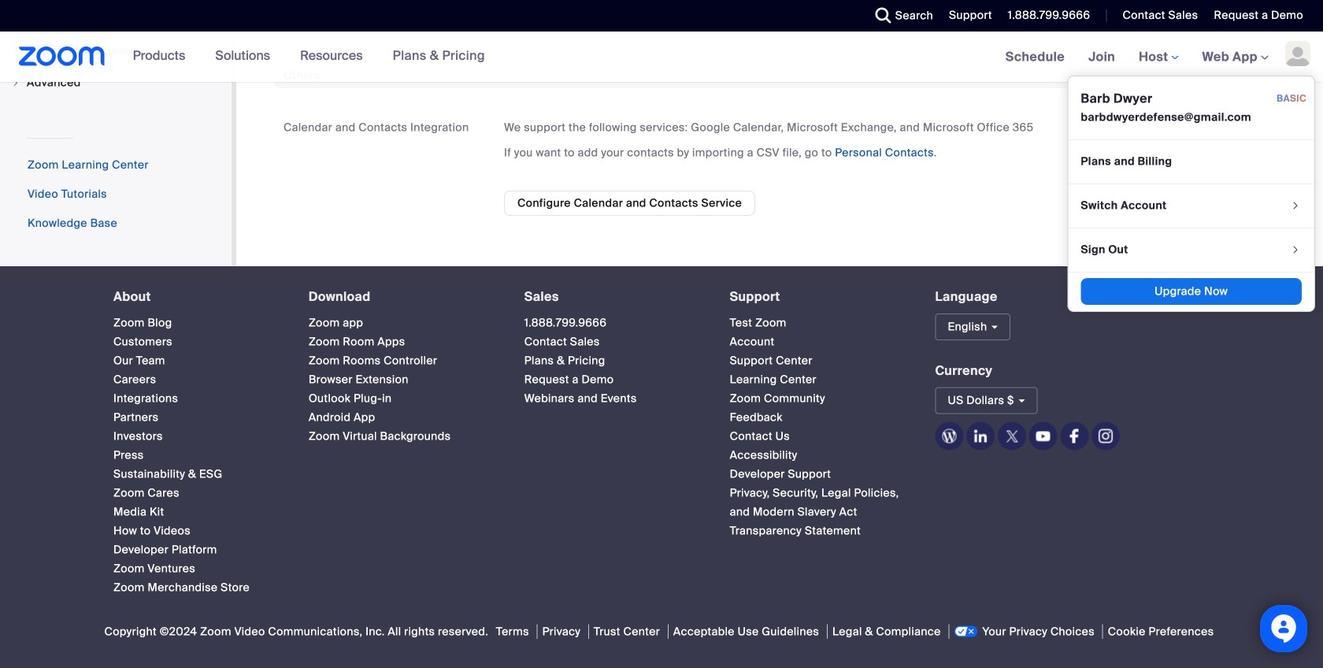 Task type: locate. For each thing, give the bounding box(es) containing it.
menu
[[1068, 76, 1316, 312]]

4 heading from the left
[[730, 290, 907, 304]]

application
[[504, 0, 1277, 19]]

banner
[[0, 32, 1324, 312]]

1 heading from the left
[[113, 290, 280, 304]]

product information navigation
[[121, 32, 497, 82]]

menu inside meetings navigation
[[1068, 76, 1316, 312]]

zoom logo image
[[19, 46, 105, 66]]

right image
[[11, 78, 20, 88]]

profile picture image
[[1286, 41, 1311, 66]]

menu item
[[0, 68, 232, 98]]

heading
[[113, 290, 280, 304], [309, 290, 496, 304], [525, 290, 702, 304], [730, 290, 907, 304]]



Task type: describe. For each thing, give the bounding box(es) containing it.
meetings navigation
[[994, 32, 1324, 312]]

2 heading from the left
[[309, 290, 496, 304]]

admin menu menu
[[0, 0, 232, 99]]

3 heading from the left
[[525, 290, 702, 304]]



Task type: vqa. For each thing, say whether or not it's contained in the screenshot.
'Zoom Logo'
yes



